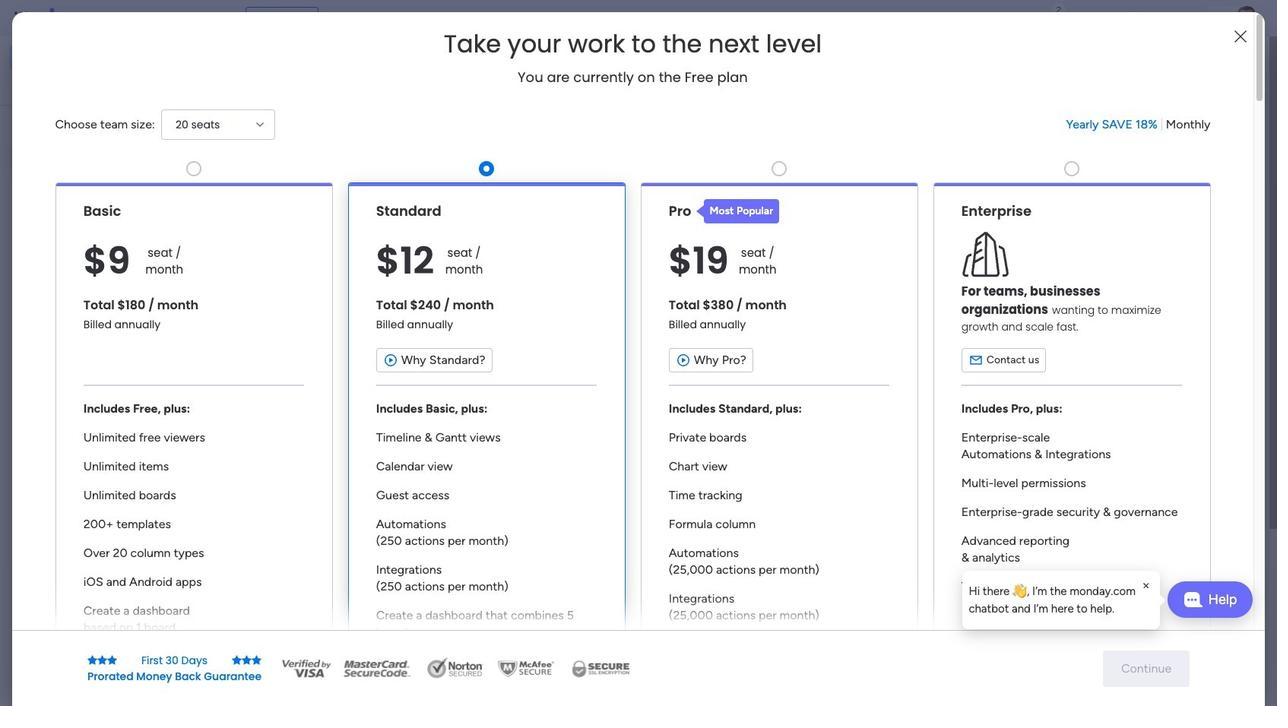 Task type: vqa. For each thing, say whether or not it's contained in the screenshot.
any
no



Task type: describe. For each thing, give the bounding box(es) containing it.
remove from favorites image
[[451, 464, 466, 479]]

1 star image from the left
[[97, 655, 107, 666]]

getting started element
[[1026, 554, 1255, 615]]

1 star image from the left
[[87, 655, 97, 666]]

see plans image
[[252, 10, 266, 27]]

chat bot icon image
[[1184, 592, 1203, 608]]

verified by visa image
[[280, 657, 333, 680]]

terry turtle image
[[271, 625, 301, 655]]

invite members image
[[1074, 11, 1090, 26]]

notifications image
[[1007, 11, 1023, 26]]

terry turtle image
[[1235, 6, 1259, 30]]

3 star image from the left
[[232, 655, 242, 666]]

help center element
[[1026, 627, 1255, 688]]

2 vertical spatial option
[[0, 180, 194, 183]]

ssl encrypted image
[[563, 657, 639, 680]]

mcafee secure image
[[496, 657, 557, 680]]



Task type: locate. For each thing, give the bounding box(es) containing it.
0 vertical spatial option
[[9, 46, 185, 70]]

pro tier selected option
[[641, 182, 918, 686]]

1 vertical spatial option
[[9, 71, 185, 96]]

option
[[9, 46, 185, 70], [9, 71, 185, 96], [0, 180, 194, 183]]

star image
[[97, 655, 107, 666], [107, 655, 117, 666], [232, 655, 242, 666], [242, 655, 252, 666]]

2 star image from the left
[[252, 655, 262, 666]]

section head
[[696, 199, 780, 223]]

circle o image
[[1049, 182, 1059, 193]]

help image
[[1179, 11, 1194, 26]]

norton secured image
[[421, 657, 490, 680]]

add to favorites image
[[700, 278, 715, 293]]

0 horizontal spatial star image
[[87, 655, 97, 666]]

2 add to favorites image from the left
[[948, 278, 963, 293]]

search everything image
[[1145, 11, 1160, 26]]

2 image
[[1052, 1, 1066, 18]]

quick search results list box
[[235, 142, 990, 530]]

check circle image
[[1049, 162, 1059, 174]]

0 horizontal spatial add to favorites image
[[451, 278, 466, 293]]

basic tier selected option
[[55, 182, 333, 686]]

close recently visited image
[[235, 124, 253, 142]]

dialog
[[963, 571, 1160, 630]]

star image
[[87, 655, 97, 666], [252, 655, 262, 666]]

1 add to favorites image from the left
[[451, 278, 466, 293]]

add to favorites image
[[451, 278, 466, 293], [948, 278, 963, 293]]

4 star image from the left
[[242, 655, 252, 666]]

billing cycle selection group
[[1066, 116, 1211, 133]]

2 star image from the left
[[107, 655, 117, 666]]

2 element
[[388, 573, 407, 591]]

list box
[[0, 178, 194, 541]]

select product image
[[14, 11, 29, 26]]

enterprise tier selected option
[[933, 182, 1211, 686]]

heading
[[444, 30, 822, 58]]

tier options list box
[[55, 155, 1211, 686]]

mastercard secure code image
[[339, 657, 415, 680]]

templates image image
[[1040, 306, 1241, 411]]

section head inside pro tier selected option
[[696, 199, 780, 223]]

1 horizontal spatial add to favorites image
[[948, 278, 963, 293]]

update feed image
[[1041, 11, 1056, 26]]

1 horizontal spatial star image
[[252, 655, 262, 666]]

monday marketplace image
[[1108, 11, 1123, 26]]

standard tier selected option
[[348, 182, 625, 686]]

component image
[[751, 301, 765, 315]]



